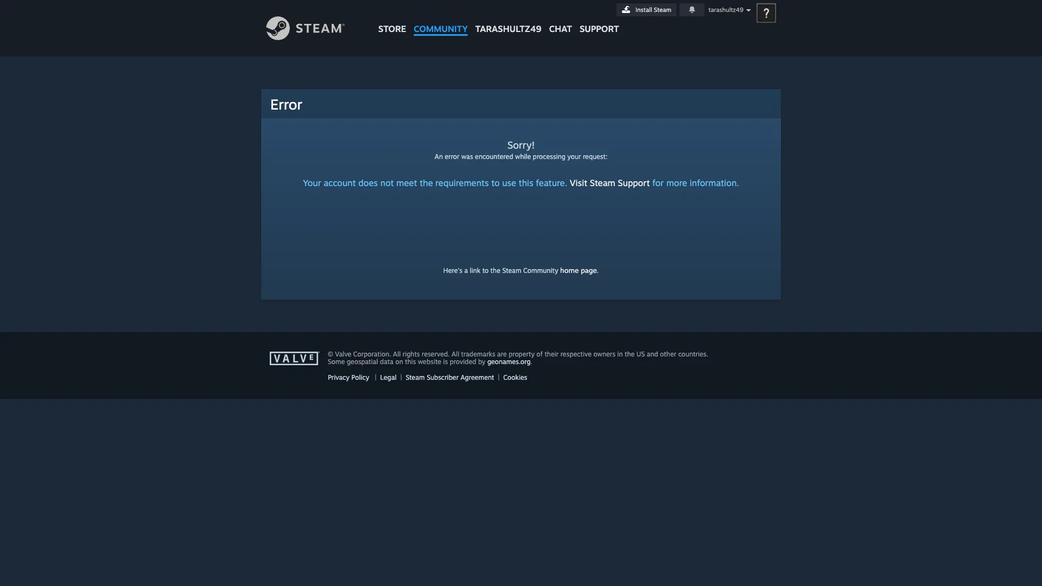 Task type: vqa. For each thing, say whether or not it's contained in the screenshot.
. to the left
yes



Task type: locate. For each thing, give the bounding box(es) containing it.
the inside the © valve corporation. all rights reserved. all trademarks are property of their respective owners in the us and other countries. some geospatial data on this website is provided by geonames.org .
[[625, 350, 635, 358]]

steam subscriber agreement link
[[406, 373, 494, 382]]

chat
[[549, 23, 572, 34]]

1 horizontal spatial .
[[597, 267, 599, 275]]

legal link
[[380, 373, 397, 382]]

respective
[[561, 350, 592, 358]]

tarashultz49
[[709, 6, 744, 14], [475, 23, 542, 34]]

0 vertical spatial the
[[420, 177, 433, 188]]

geospatial
[[347, 358, 378, 366]]

1 vertical spatial tarashultz49
[[475, 23, 542, 34]]

the right in
[[625, 350, 635, 358]]

0 horizontal spatial to
[[482, 267, 489, 275]]

0 vertical spatial to
[[491, 177, 500, 188]]

2 vertical spatial the
[[625, 350, 635, 358]]

all right the is
[[452, 350, 459, 358]]

privacy
[[328, 373, 350, 382]]

1 vertical spatial the
[[490, 267, 500, 275]]

this
[[519, 177, 533, 188], [405, 358, 416, 366]]

trademarks
[[461, 350, 495, 358]]

feature.
[[536, 177, 567, 188]]

your account does not meet the requirements to use this feature. visit steam support for more information.
[[303, 177, 739, 188]]

error
[[445, 153, 459, 161]]

privacy policy link
[[328, 373, 369, 382]]

community
[[523, 267, 558, 275]]

visit
[[570, 177, 587, 188]]

steam left community
[[502, 267, 521, 275]]

© valve corporation. all rights reserved. all trademarks are property of their respective owners in the us and other countries. some geospatial data on this website is provided by geonames.org .
[[328, 350, 708, 366]]

while
[[515, 153, 531, 161]]

2 horizontal spatial |
[[498, 373, 500, 382]]

1 horizontal spatial |
[[400, 373, 402, 382]]

1 vertical spatial this
[[405, 358, 416, 366]]

this right use
[[519, 177, 533, 188]]

some
[[328, 358, 345, 366]]

account
[[324, 177, 356, 188]]

0 vertical spatial this
[[519, 177, 533, 188]]

requirements
[[435, 177, 489, 188]]

0 horizontal spatial |
[[375, 373, 377, 382]]

privacy policy | legal | steam subscriber agreement | cookies
[[328, 373, 527, 382]]

0 horizontal spatial all
[[393, 350, 401, 358]]

countries.
[[678, 350, 708, 358]]

2 all from the left
[[452, 350, 459, 358]]

a
[[464, 267, 468, 275]]

tarashultz49 link
[[472, 0, 545, 39]]

steam
[[654, 6, 671, 14], [590, 177, 615, 188], [502, 267, 521, 275], [406, 373, 425, 382]]

more
[[666, 177, 687, 188]]

0 horizontal spatial this
[[405, 358, 416, 366]]

to inside here's a link to the steam community home page .
[[482, 267, 489, 275]]

encountered
[[475, 153, 513, 161]]

owners
[[594, 350, 615, 358]]

1 horizontal spatial the
[[490, 267, 500, 275]]

2 | from the left
[[400, 373, 402, 382]]

install steam link
[[617, 3, 676, 16]]

to left use
[[491, 177, 500, 188]]

steam right visit
[[590, 177, 615, 188]]

store
[[378, 23, 406, 34]]

0 vertical spatial tarashultz49
[[709, 6, 744, 14]]

| left legal link
[[375, 373, 377, 382]]

support
[[580, 23, 619, 34]]

1 all from the left
[[393, 350, 401, 358]]

3 | from the left
[[498, 373, 500, 382]]

support link
[[576, 0, 623, 37]]

0 vertical spatial .
[[597, 267, 599, 275]]

the right "meet"
[[420, 177, 433, 188]]

all
[[393, 350, 401, 358], [452, 350, 459, 358]]

0 horizontal spatial .
[[531, 358, 532, 366]]

policy
[[351, 373, 369, 382]]

in
[[617, 350, 623, 358]]

here's a link to the steam community home page .
[[443, 266, 599, 275]]

to
[[491, 177, 500, 188], [482, 267, 489, 275]]

. left of
[[531, 358, 532, 366]]

your
[[567, 153, 581, 161]]

.
[[597, 267, 599, 275], [531, 358, 532, 366]]

| left cookies link
[[498, 373, 500, 382]]

valve
[[335, 350, 351, 358]]

this right on
[[405, 358, 416, 366]]

cookies link
[[503, 373, 527, 382]]

the inside here's a link to the steam community home page .
[[490, 267, 500, 275]]

1 | from the left
[[375, 373, 377, 382]]

install steam
[[636, 6, 671, 14]]

processing
[[533, 153, 566, 161]]

corporation.
[[353, 350, 391, 358]]

your
[[303, 177, 321, 188]]

to right link
[[482, 267, 489, 275]]

the
[[420, 177, 433, 188], [490, 267, 500, 275], [625, 350, 635, 358]]

steam down website
[[406, 373, 425, 382]]

all left rights
[[393, 350, 401, 358]]

2 horizontal spatial the
[[625, 350, 635, 358]]

. right home
[[597, 267, 599, 275]]

1 vertical spatial to
[[482, 267, 489, 275]]

| right legal link
[[400, 373, 402, 382]]

1 horizontal spatial all
[[452, 350, 459, 358]]

the right link
[[490, 267, 500, 275]]

1 vertical spatial .
[[531, 358, 532, 366]]

not
[[380, 177, 394, 188]]

|
[[375, 373, 377, 382], [400, 373, 402, 382], [498, 373, 500, 382]]

1 horizontal spatial to
[[491, 177, 500, 188]]



Task type: describe. For each thing, give the bounding box(es) containing it.
sorry!
[[507, 139, 535, 151]]

support
[[618, 177, 650, 188]]

0 horizontal spatial tarashultz49
[[475, 23, 542, 34]]

chat link
[[545, 0, 576, 37]]

provided
[[450, 358, 476, 366]]

information.
[[690, 177, 739, 188]]

subscriber
[[427, 373, 459, 382]]

was
[[461, 153, 473, 161]]

visit steam support link
[[570, 177, 650, 188]]

are
[[497, 350, 507, 358]]

use
[[502, 177, 516, 188]]

page
[[581, 266, 597, 275]]

reserved.
[[422, 350, 450, 358]]

agreement
[[461, 373, 494, 382]]

this inside the © valve corporation. all rights reserved. all trademarks are property of their respective owners in the us and other countries. some geospatial data on this website is provided by geonames.org .
[[405, 358, 416, 366]]

by
[[478, 358, 485, 366]]

rights
[[403, 350, 420, 358]]

1 horizontal spatial this
[[519, 177, 533, 188]]

does
[[358, 177, 378, 188]]

is
[[443, 358, 448, 366]]

. inside here's a link to the steam community home page .
[[597, 267, 599, 275]]

error
[[270, 96, 302, 113]]

©
[[328, 350, 333, 358]]

on
[[395, 358, 403, 366]]

cookies
[[503, 373, 527, 382]]

1 horizontal spatial tarashultz49
[[709, 6, 744, 14]]

link
[[470, 267, 480, 275]]

us
[[637, 350, 645, 358]]

community
[[414, 23, 468, 34]]

install
[[636, 6, 652, 14]]

sorry! an error was encountered while processing your request:
[[435, 139, 608, 161]]

store link
[[375, 0, 410, 39]]

steam right install
[[654, 6, 671, 14]]

of
[[537, 350, 543, 358]]

home
[[560, 266, 579, 275]]

property
[[509, 350, 535, 358]]

here's
[[443, 267, 462, 275]]

other
[[660, 350, 676, 358]]

their
[[545, 350, 559, 358]]

community link
[[410, 0, 472, 39]]

home page link
[[560, 266, 597, 275]]

valve logo image
[[270, 352, 322, 366]]

meet
[[396, 177, 417, 188]]

website
[[418, 358, 441, 366]]

request:
[[583, 153, 608, 161]]

data
[[380, 358, 393, 366]]

geonames.org
[[487, 358, 531, 366]]

steam inside here's a link to the steam community home page .
[[502, 267, 521, 275]]

for
[[652, 177, 664, 188]]

geonames.org link
[[487, 358, 531, 366]]

. inside the © valve corporation. all rights reserved. all trademarks are property of their respective owners in the us and other countries. some geospatial data on this website is provided by geonames.org .
[[531, 358, 532, 366]]

legal
[[380, 373, 397, 382]]

an
[[435, 153, 443, 161]]

and
[[647, 350, 658, 358]]

0 horizontal spatial the
[[420, 177, 433, 188]]



